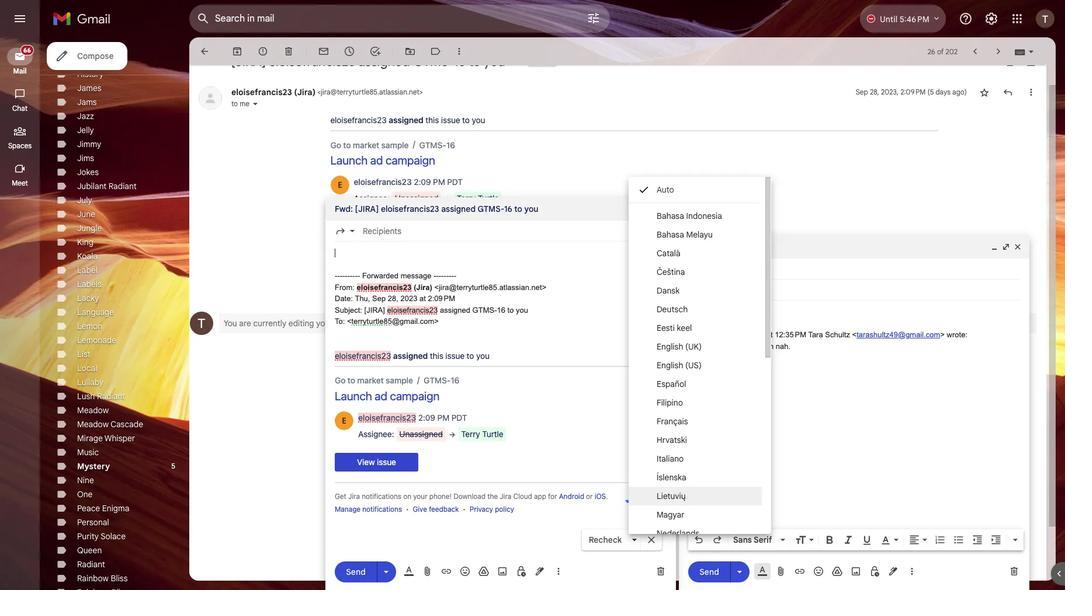 Task type: vqa. For each thing, say whether or not it's contained in the screenshot.
Side panel section at the right of page
no



Task type: locate. For each thing, give the bounding box(es) containing it.
one link
[[77, 490, 93, 500]]

fwd:
[[335, 204, 353, 215]]

navigation
[[0, 37, 41, 591]]

send button for more send options image
[[335, 562, 377, 583]]

0 vertical spatial download
[[449, 257, 481, 266]]

snooze image
[[344, 46, 355, 57]]

eloisefrancis23 up show details image
[[231, 87, 292, 98]]

1 insert signature image from the left
[[534, 566, 546, 578]]

1 vertical spatial give
[[413, 506, 427, 514]]

0 vertical spatial gtms-
[[413, 54, 454, 70]]

for
[[544, 257, 553, 266], [548, 493, 557, 501]]

Search in mail search field
[[189, 5, 610, 33]]

jira@terryturtle85.atlassian.net
[[321, 88, 420, 96]]

cloud
[[509, 257, 528, 266], [513, 493, 532, 501]]

discard draft ‪(⌘⇧d)‬ image inside fwd: [jira] eloisefrancis23 assigned gtms-16 to you dialog
[[655, 566, 667, 578]]

1 vertical spatial meadow
[[77, 420, 109, 430]]

eloisefrancis23 for (jira)
[[231, 87, 292, 98]]

2 vertical spatial gtms-
[[478, 204, 504, 215]]

mail
[[13, 67, 27, 75]]

navigation containing mail
[[0, 37, 41, 591]]

issue inside "link"
[[373, 222, 392, 232]]

1 horizontal spatial insert files using drive image
[[832, 566, 843, 578]]

phone! up manage notifications • give feedback • privacy policy
[[429, 493, 452, 501]]

peace enigma link
[[77, 504, 129, 514]]

main menu image
[[13, 12, 27, 26]]

purity solace
[[77, 532, 126, 542]]

recheck
[[589, 535, 622, 546]]

cloud inside message body text box
[[513, 493, 532, 501]]

send left more send options icon
[[700, 567, 719, 578]]

0 vertical spatial the
[[483, 257, 494, 266]]

0 vertical spatial assigned
[[358, 54, 410, 70]]

discard draft ‪(⌘⇧d)‬ image for formatting options toolbar
[[1009, 566, 1021, 578]]

jubilant radiant link
[[77, 181, 137, 192]]

phone! up the manage notifications • give feedback
[[425, 257, 447, 266]]

1 vertical spatial phone!
[[429, 493, 452, 501]]

close image
[[1014, 243, 1023, 252]]

1 vertical spatial radiant
[[97, 392, 125, 402]]

2 blah from the left
[[730, 342, 744, 351]]

insert files using drive image left toggle confidential mode icon
[[478, 566, 490, 578]]

for inside message body text box
[[548, 493, 557, 501]]

Message Body text field
[[689, 307, 1021, 527]]

discard draft ‪(⌘⇧d)‬ image down more formatting options image
[[1009, 566, 1021, 578]]

16 inside dialog
[[504, 204, 512, 215]]

support image
[[959, 12, 973, 26]]

delete image
[[283, 46, 295, 57]]

0 vertical spatial radiant
[[109, 181, 137, 192]]

add to tasks image
[[369, 46, 381, 57]]

nine
[[77, 476, 94, 486]]

[jira] down assignee:
[[355, 204, 379, 215]]

manage notifications link
[[331, 270, 398, 278], [335, 506, 402, 514]]

feedback down get jira notifications on your phone! download the jira cloud app for
[[425, 270, 455, 278]]

blah
[[714, 342, 728, 351], [730, 342, 744, 351]]

app inside message body text box
[[534, 493, 546, 501]]

you
[[484, 54, 505, 70], [472, 115, 485, 125], [525, 204, 539, 215]]

0 vertical spatial cloud
[[509, 257, 528, 266]]

download inside message body text box
[[454, 493, 486, 501]]

your up the manage notifications • give feedback
[[409, 257, 423, 266]]

1 horizontal spatial send button
[[689, 562, 731, 583]]

assigned down terry
[[441, 204, 476, 215]]

insert photo image left toggle confidential mode image
[[850, 566, 862, 578]]

phone! for get jira notifications on your phone! download the jira cloud app for
[[425, 257, 447, 266]]

your for you are currently editing your reply in a separate window. show your draft here.
[[316, 319, 333, 329]]

26
[[928, 47, 936, 56]]

lemon link
[[77, 321, 102, 332]]

0 vertical spatial phone!
[[425, 257, 447, 266]]

menu
[[629, 177, 772, 544]]

2 send from the left
[[700, 567, 719, 578]]

2 discard draft ‪(⌘⇧d)‬ image from the left
[[1009, 566, 1021, 578]]

download for get jira notifications on your phone! download the jira cloud app for android or ios .
[[454, 493, 486, 501]]

your up manage notifications • give feedback • privacy policy
[[413, 493, 428, 501]]

1 vertical spatial for
[[548, 493, 557, 501]]

0 horizontal spatial >
[[420, 88, 423, 96]]

issue right this on the top of page
[[441, 115, 460, 125]]

<jira@terryturtle85.atlassian.net>
[[435, 283, 547, 292]]

Not starred checkbox
[[979, 87, 991, 98]]

newer image
[[970, 46, 981, 57]]

1 vertical spatial manage
[[335, 506, 361, 514]]

insert files using drive image
[[478, 566, 490, 578], [832, 566, 843, 578]]

on up the manage notifications • give feedback
[[399, 257, 407, 266]]

1 discard draft ‪(⌘⇧d)‬ image from the left
[[655, 566, 667, 578]]

0 vertical spatial <
[[317, 88, 321, 96]]

gtms- right /
[[419, 140, 446, 150]]

2 vertical spatial you
[[525, 204, 539, 215]]

0 horizontal spatial insert photo image
[[497, 566, 509, 578]]

[jira]
[[231, 54, 266, 70], [355, 204, 379, 215]]

your
[[409, 257, 423, 266], [316, 319, 333, 329], [460, 319, 477, 329], [413, 493, 428, 501]]

english up español
[[657, 361, 684, 371]]

1 horizontal spatial nah
[[761, 342, 774, 351]]

1 horizontal spatial insert signature image
[[888, 566, 900, 578]]

1 vertical spatial issue
[[373, 222, 392, 232]]

1 horizontal spatial issue
[[441, 115, 460, 125]]

eesti
[[657, 323, 675, 334]]

send inside fwd: [jira] eloisefrancis23 assigned gtms-16 to you dialog
[[346, 567, 366, 578]]

music
[[77, 448, 99, 458]]

0 horizontal spatial insert signature image
[[534, 566, 546, 578]]

2 vertical spatial 16
[[504, 204, 512, 215]]

bahasa
[[657, 211, 684, 222], [657, 230, 684, 240]]

2 attach files image from the left
[[776, 566, 787, 578]]

2 english from the top
[[657, 361, 684, 371]]

download up <jira@terryturtle85.atlassian.net>
[[449, 257, 481, 266]]

0 vertical spatial on
[[399, 257, 407, 266]]

eloisefrancis23 up (jira) on the left
[[269, 54, 355, 70]]

search in mail image
[[193, 8, 214, 29]]

to me
[[231, 99, 250, 108]]

inbox button
[[528, 57, 549, 67]]

jira
[[344, 257, 356, 266], [496, 257, 507, 266], [348, 493, 360, 501], [500, 493, 512, 501]]

the
[[483, 257, 494, 266], [488, 493, 498, 501]]

1 horizontal spatial [jira]
[[355, 204, 379, 215]]

insert emoji ‪(⌘⇧2)‬ image inside fwd: [jira] eloisefrancis23 assigned gtms-16 to you dialog
[[459, 566, 471, 578]]

send left more send options image
[[346, 567, 366, 578]]

manage notifications link for <jira@terryturtle85.atlassian.net>
[[335, 506, 402, 514]]

1 horizontal spatial attach files image
[[776, 566, 787, 578]]

dansk
[[657, 286, 680, 296]]

bahasa up the bahasa melayu
[[657, 211, 684, 222]]

1 vertical spatial on
[[403, 493, 411, 501]]

1 vertical spatial >
[[941, 331, 945, 340]]

ad
[[370, 154, 383, 167]]

1 vertical spatial feedback
[[429, 506, 459, 514]]

back to inbox image
[[199, 46, 210, 57]]

1 insert link ‪(⌘k)‬ image from the left
[[441, 566, 452, 578]]

1 vertical spatial bahasa
[[657, 230, 684, 240]]

202
[[946, 47, 958, 56]]

insert photo image for toggle confidential mode image
[[850, 566, 862, 578]]

assigned up jira@terryturtle85.atlassian.net
[[358, 54, 410, 70]]

1 horizontal spatial insert photo image
[[850, 566, 862, 578]]

0 vertical spatial app
[[530, 257, 542, 266]]

give for manage notifications • give feedback
[[409, 270, 423, 278]]

your inside message body text box
[[413, 493, 428, 501]]

insert emoji ‪(⌘⇧2)‬ image down the bold ‪(⌘b)‬ image
[[813, 566, 825, 578]]

1 vertical spatial give feedback link
[[413, 506, 459, 514]]

indent more ‪(⌘])‬ image
[[991, 535, 1002, 547]]

radiant right jubilant
[[109, 181, 137, 192]]

send button left more send options icon
[[689, 562, 731, 583]]

attach files image for more send options icon
[[776, 566, 787, 578]]

fwd: [jira] eloisefrancis23 assigned gtms-16 to you
[[335, 204, 539, 215]]

0 horizontal spatial insert files using drive image
[[478, 566, 490, 578]]

26 of 202
[[928, 47, 958, 56]]

settings image
[[985, 12, 999, 26]]

mail heading
[[0, 67, 40, 76]]

0 vertical spatial bahasa
[[657, 211, 684, 222]]

2023,
[[881, 88, 899, 96]]

0 horizontal spatial send
[[346, 567, 366, 578]]

gtms- down turtle
[[478, 204, 504, 215]]

get inside message body text box
[[335, 493, 346, 501]]

formatting options toolbar
[[689, 530, 1024, 551]]

eloisefrancis23 inside dialog
[[381, 204, 439, 215]]

give feedback link down get jira notifications on your phone! download the jira cloud app for
[[409, 270, 455, 278]]

radiant up meadow link
[[97, 392, 125, 402]]

insert emoji ‪(⌘⇧2)‬ image for insert link ‪(⌘k)‬ image associated with attach files image related to more send options image
[[459, 566, 471, 578]]

dialog
[[679, 236, 1030, 591]]

july
[[77, 195, 92, 206]]

1 attach files image from the left
[[422, 566, 434, 578]]

insert photo image left toggle confidential mode icon
[[497, 566, 509, 578]]

feedback inside message body text box
[[429, 506, 459, 514]]

history
[[77, 69, 104, 79]]

download
[[449, 257, 481, 266], [454, 493, 486, 501]]

cloud for get jira notifications on your phone! download the jira cloud app for
[[509, 257, 528, 266]]

1 vertical spatial 16
[[446, 140, 455, 150]]

app left android
[[534, 493, 546, 501]]

1 vertical spatial <
[[852, 331, 857, 340]]

28, inside cell
[[870, 88, 880, 96]]

0 horizontal spatial issue
[[373, 222, 392, 232]]

eloisefrancis23 for assigned
[[331, 115, 387, 125]]

1 nah from the left
[[746, 342, 759, 351]]

nah down 2023
[[746, 342, 759, 351]]

insert signature image for toggle confidential mode icon
[[534, 566, 546, 578]]

lullaby
[[77, 378, 103, 388]]

get for get jira notifications on your phone! download the jira cloud app for android or ios .
[[335, 493, 346, 501]]

give down get jira notifications on your phone! download the jira cloud app for android or ios . on the bottom of page
[[413, 506, 427, 514]]

2 insert emoji ‪(⌘⇧2)‬ image from the left
[[813, 566, 825, 578]]

0 vertical spatial manage notifications link
[[331, 270, 398, 278]]

insert photo image inside fwd: [jira] eloisefrancis23 assigned gtms-16 to you dialog
[[497, 566, 509, 578]]

gtms- down search in mail search field
[[413, 54, 454, 70]]

sans serif option
[[731, 535, 779, 547]]

2 nah from the left
[[761, 342, 774, 351]]

gtms-
[[413, 54, 454, 70], [419, 140, 446, 150], [478, 204, 504, 215]]

1 send button from the left
[[335, 562, 377, 583]]

tarashultz49@gmail.com link
[[857, 331, 941, 340]]

phone! for get jira notifications on your phone! download the jira cloud app for android or ios .
[[429, 493, 452, 501]]

attach files image
[[422, 566, 434, 578], [776, 566, 787, 578]]

indent less ‪(⌘[)‬ image
[[972, 535, 984, 547]]

android
[[559, 493, 584, 501]]

more options image
[[909, 566, 916, 578]]

attach files image down sans serif option
[[776, 566, 787, 578]]

insert link ‪(⌘k)‬ image
[[441, 566, 452, 578], [794, 566, 806, 578]]

insert signature image
[[534, 566, 546, 578], [888, 566, 900, 578]]

numbered list ‪(⌘⇧7)‬ image
[[935, 535, 946, 547]]

2 vertical spatial assigned
[[441, 204, 476, 215]]

the inside message body text box
[[488, 493, 498, 501]]

send button inside fwd: [jira] eloisefrancis23 assigned gtms-16 to you dialog
[[335, 562, 377, 583]]

1 vertical spatial [jira]
[[355, 204, 379, 215]]

the up privacy policy link
[[488, 493, 498, 501]]

0 horizontal spatial [jira]
[[231, 54, 266, 70]]

eloisefrancis23 up market
[[331, 115, 387, 125]]

0 vertical spatial [jira]
[[231, 54, 266, 70]]

radiant for lush radiant
[[97, 392, 125, 402]]

tarashultz49@gmail.com
[[857, 331, 941, 340]]

0 vertical spatial give
[[409, 270, 423, 278]]

0 vertical spatial manage
[[331, 270, 356, 278]]

1 vertical spatial english
[[657, 361, 684, 371]]

give down get jira notifications on your phone! download the jira cloud app for
[[409, 270, 423, 278]]

discard draft ‪(⌘⇧d)‬ image down close spell check image
[[655, 566, 667, 578]]

app up <jira@terryturtle85.atlassian.net>
[[530, 257, 542, 266]]

auto
[[657, 185, 674, 195]]

1 insert emoji ‪(⌘⇧2)‬ image from the left
[[459, 566, 471, 578]]

unassigned
[[395, 194, 439, 204]]

radiant down queen
[[77, 560, 105, 570]]

keel
[[677, 323, 692, 334]]

manage
[[331, 270, 356, 278], [335, 506, 361, 514]]

2 insert files using drive image from the left
[[832, 566, 843, 578]]

• for manage notifications • give feedback • privacy policy
[[406, 506, 409, 514]]

editing
[[289, 319, 314, 329]]

•
[[402, 270, 405, 278], [406, 506, 409, 514], [463, 506, 466, 514]]

0 horizontal spatial 28,
[[735, 331, 746, 340]]

1 vertical spatial download
[[454, 493, 486, 501]]

download for get jira notifications on your phone! download the jira cloud app for
[[449, 257, 481, 266]]

1 english from the top
[[657, 342, 684, 352]]

0 horizontal spatial <
[[317, 88, 321, 96]]

0 horizontal spatial nah
[[746, 342, 759, 351]]

manage for manage notifications • give feedback
[[331, 270, 356, 278]]

me
[[240, 99, 250, 108]]

0 vertical spatial give feedback link
[[409, 270, 455, 278]]

view issue link
[[331, 218, 414, 236]]

1 horizontal spatial <
[[852, 331, 857, 340]]

insert signature image left more options image
[[888, 566, 900, 578]]

your left draft
[[460, 319, 477, 329]]

peace enigma
[[77, 504, 129, 514]]

2 insert signature image from the left
[[888, 566, 900, 578]]

market
[[353, 140, 379, 150]]

insert link ‪(⌘k)‬ image for attach files image related to more send options image
[[441, 566, 452, 578]]

meadow down meadow link
[[77, 420, 109, 430]]

0 horizontal spatial discard draft ‪(⌘⇧d)‬ image
[[655, 566, 667, 578]]

your for get jira notifications on your phone! download the jira cloud app for
[[409, 257, 423, 266]]

1 horizontal spatial 28,
[[870, 88, 880, 96]]

on inside message body text box
[[403, 493, 411, 501]]

eloisefrancis23 (jira) cell
[[231, 87, 423, 98]]

0 vertical spatial english
[[657, 342, 684, 352]]

1 blah from the left
[[714, 342, 728, 351]]

> up eloisefrancis23 assigned this issue to you
[[420, 88, 423, 96]]

0 vertical spatial for
[[544, 257, 553, 266]]

cloud up 'policy' on the bottom of page
[[513, 493, 532, 501]]

/
[[413, 139, 415, 149]]

send for more send options icon
[[700, 567, 719, 578]]

nah down at
[[761, 342, 774, 351]]

download up privacy
[[454, 493, 486, 501]]

archive image
[[231, 46, 243, 57]]

1 meadow from the top
[[77, 406, 109, 416]]

1 vertical spatial cloud
[[513, 493, 532, 501]]

1 insert files using drive image from the left
[[478, 566, 490, 578]]

give inside message body text box
[[413, 506, 427, 514]]

Search in mail text field
[[215, 13, 554, 25]]

< right (jira) on the left
[[317, 88, 321, 96]]

1 vertical spatial assigned
[[389, 115, 424, 125]]

0 horizontal spatial •
[[402, 270, 405, 278]]

assigned up /
[[389, 115, 424, 125]]

2 meadow from the top
[[77, 420, 109, 430]]

1 vertical spatial gtms-
[[419, 140, 446, 150]]

feedback
[[425, 270, 455, 278], [429, 506, 459, 514]]

not starred image
[[979, 87, 991, 98]]

meadow for meadow cascade
[[77, 420, 109, 430]]

1 horizontal spatial insert emoji ‪(⌘⇧2)‬ image
[[813, 566, 825, 578]]

1 horizontal spatial blah
[[730, 342, 744, 351]]

labels link
[[77, 279, 102, 290]]

radiant for jubilant radiant
[[109, 181, 137, 192]]

1 vertical spatial app
[[534, 493, 546, 501]]

your left reply
[[316, 319, 333, 329]]

discard draft ‪(⌘⇧d)‬ image
[[655, 566, 667, 578], [1009, 566, 1021, 578]]

28, right aug
[[735, 331, 746, 340]]

eloisefrancis23
[[269, 54, 355, 70], [231, 87, 292, 98], [331, 115, 387, 125], [354, 177, 412, 187], [381, 204, 439, 215]]

0 vertical spatial feedback
[[425, 270, 455, 278]]

[jira] left delete "icon"
[[231, 54, 266, 70]]

tara
[[809, 331, 823, 340]]

0 horizontal spatial blah
[[714, 342, 728, 351]]

for for get jira notifications on your phone! download the jira cloud app for android or ios .
[[548, 493, 557, 501]]

insert signature image right toggle confidential mode icon
[[534, 566, 546, 578]]

to inside go to market sample / gtms-16 launch ad campaign
[[343, 140, 351, 150]]

language
[[77, 307, 114, 318]]

2 insert photo image from the left
[[850, 566, 862, 578]]

jungle link
[[77, 223, 102, 234]]

1 horizontal spatial •
[[406, 506, 409, 514]]

> left wrote: at the bottom
[[941, 331, 945, 340]]

lacky link
[[77, 293, 99, 304]]

radiant
[[109, 181, 137, 192], [97, 392, 125, 402], [77, 560, 105, 570]]

0 vertical spatial 28,
[[870, 88, 880, 96]]

sans
[[734, 535, 752, 546]]

cloud up <jira@terryturtle85.atlassian.net>
[[509, 257, 528, 266]]

on
[[689, 331, 699, 340]]

feedback for manage notifications • give feedback
[[425, 270, 455, 278]]

bahasa for bahasa indonesia
[[657, 211, 684, 222]]

lemonade link
[[77, 335, 116, 346]]

english for english (uk)
[[657, 342, 684, 352]]

cascade
[[111, 420, 143, 430]]

0 horizontal spatial attach files image
[[422, 566, 434, 578]]

1 horizontal spatial >
[[941, 331, 945, 340]]

english
[[657, 342, 684, 352], [657, 361, 684, 371]]

0 horizontal spatial insert emoji ‪(⌘⇧2)‬ image
[[459, 566, 471, 578]]

1 vertical spatial manage notifications link
[[335, 506, 402, 514]]

lacky
[[77, 293, 99, 304]]

issue right view at the left of the page
[[373, 222, 392, 232]]

0 vertical spatial meadow
[[77, 406, 109, 416]]

eloisefrancis23 up assignee:
[[354, 177, 412, 187]]

2 bahasa from the top
[[657, 230, 684, 240]]

history link
[[77, 69, 104, 79]]

jelly link
[[77, 125, 94, 136]]

1 bahasa from the top
[[657, 211, 684, 222]]

send button left more send options image
[[335, 562, 377, 583]]

28, right sep
[[870, 88, 880, 96]]

manage inside message body text box
[[335, 506, 361, 514]]

android link
[[559, 493, 584, 501]]

queen
[[77, 546, 102, 556]]

jungle
[[77, 223, 102, 234]]

1 insert photo image from the left
[[497, 566, 509, 578]]

1 vertical spatial get
[[335, 493, 346, 501]]

bahasa up català
[[657, 230, 684, 240]]

2 insert link ‪(⌘k)‬ image from the left
[[794, 566, 806, 578]]

toggle confidential mode image
[[516, 566, 527, 578]]

send button for more send options icon
[[689, 562, 731, 583]]

give feedback link down get jira notifications on your phone! download the jira cloud app for android or ios . on the bottom of page
[[413, 506, 459, 514]]

on up manage notifications • give feedback • privacy policy
[[403, 493, 411, 501]]

< right the schultz
[[852, 331, 857, 340]]

insert photo image
[[497, 566, 509, 578], [850, 566, 862, 578]]

2 send button from the left
[[689, 562, 731, 583]]

0 vertical spatial get
[[331, 257, 342, 266]]

phone! inside message body text box
[[429, 493, 452, 501]]

language image
[[629, 535, 641, 547]]

insert emoji ‪(⌘⇧2)‬ image left toggle confidential mode icon
[[459, 566, 471, 578]]

Subject field
[[689, 285, 1021, 296]]

1 vertical spatial 28,
[[735, 331, 746, 340]]

meadow down lush
[[77, 406, 109, 416]]

menu containing auto
[[629, 177, 772, 544]]

eloisefrancis23 down unassigned
[[381, 204, 439, 215]]

28, inside "on mon, aug 28, 2023 at 12:35 pm tara schultz < tarashultz49@gmail.com > wrote: blah blah blah nah nah nah."
[[735, 331, 746, 340]]

1 horizontal spatial send
[[700, 567, 719, 578]]

66 link
[[7, 45, 34, 65]]

0 horizontal spatial send button
[[335, 562, 377, 583]]

the up <jira@terryturtle85.atlassian.net>
[[483, 257, 494, 266]]

0 horizontal spatial insert link ‪(⌘k)‬ image
[[441, 566, 452, 578]]

1 send from the left
[[346, 567, 366, 578]]

insert files using drive image down the bold ‪(⌘b)‬ image
[[832, 566, 843, 578]]

1 horizontal spatial insert link ‪(⌘k)‬ image
[[794, 566, 806, 578]]

english down 'eesti'
[[657, 342, 684, 352]]

assigned
[[358, 54, 410, 70], [389, 115, 424, 125], [441, 204, 476, 215]]

feedback down get jira notifications on your phone! download the jira cloud app for android or ios . on the bottom of page
[[429, 506, 459, 514]]

english for english (us)
[[657, 361, 684, 371]]

minimize image
[[990, 243, 999, 252]]

1 horizontal spatial discard draft ‪(⌘⇧d)‬ image
[[1009, 566, 1021, 578]]

attach files image right more send options image
[[422, 566, 434, 578]]

go
[[331, 140, 341, 150]]

1 vertical spatial the
[[488, 493, 498, 501]]

give for manage notifications • give feedback • privacy policy
[[413, 506, 427, 514]]

0 vertical spatial >
[[420, 88, 423, 96]]

insert emoji ‪(⌘⇧2)‬ image
[[459, 566, 471, 578], [813, 566, 825, 578]]



Task type: describe. For each thing, give the bounding box(es) containing it.
view issue
[[353, 222, 392, 232]]

manage for manage notifications • give feedback • privacy policy
[[335, 506, 361, 514]]

manage notifications • give feedback • privacy policy
[[335, 506, 514, 514]]

advanced search options image
[[582, 6, 606, 30]]

underline ‪(⌘u)‬ image
[[862, 535, 873, 547]]

move to image
[[404, 46, 416, 57]]

more send options image
[[734, 567, 746, 578]]

lush
[[77, 392, 95, 402]]

redo ‪(⌘y)‬ image
[[712, 535, 724, 547]]

spaces
[[8, 141, 32, 150]]

[jira] inside dialog
[[355, 204, 379, 215]]

> inside "on mon, aug 28, 2023 at 12:35 pm tara schultz < tarashultz49@gmail.com > wrote: blah blah blah nah nah nah."
[[941, 331, 945, 340]]

report spam image
[[257, 46, 269, 57]]

insert files using drive image for insert photo in fwd: [jira] eloisefrancis23 assigned gtms-16 to you dialog
[[478, 566, 490, 578]]

jubilant radiant
[[77, 181, 137, 192]]

enigma
[[102, 504, 129, 514]]

lemon
[[77, 321, 102, 332]]

of
[[937, 47, 944, 56]]

days
[[936, 88, 951, 96]]

discard draft ‪(⌘⇧d)‬ image for spell check toolbar on the right bottom
[[655, 566, 667, 578]]

the for get jira notifications on your phone! download the jira cloud app for
[[483, 257, 494, 266]]

separate
[[371, 319, 403, 329]]

to inside dialog
[[515, 204, 522, 215]]

sep 28, 2023, 2:09 pm (5 days ago) cell
[[856, 87, 967, 98]]

Message Body text field
[[335, 248, 667, 527]]

english (us)
[[657, 361, 702, 371]]

rainbow
[[77, 574, 109, 584]]

lullaby link
[[77, 378, 103, 388]]

on mon, aug 28, 2023 at 12:35 pm tara schultz < tarashultz49@gmail.com > wrote: blah blah blah nah nah nah.
[[689, 331, 968, 351]]

radiant link
[[77, 560, 105, 570]]

or
[[586, 493, 593, 501]]

compose button
[[47, 42, 128, 70]]

jubilant
[[77, 181, 107, 192]]

go to market sample link
[[331, 140, 409, 150]]

in
[[355, 319, 362, 329]]

mystery
[[77, 462, 110, 472]]

labels
[[77, 279, 102, 290]]

turtle
[[478, 194, 499, 204]]

undo ‪(⌘z)‬ image
[[693, 535, 705, 547]]

pop out image
[[1002, 243, 1011, 252]]

select input tool image
[[1028, 47, 1035, 56]]

1 vertical spatial you
[[472, 115, 485, 125]]

launch ad campaign link
[[331, 154, 435, 167]]

insert signature image for toggle confidential mode image
[[888, 566, 900, 578]]

→ image
[[443, 195, 452, 204]]

manage notifications link for eloisefrancis23
[[331, 270, 398, 278]]

are
[[239, 319, 251, 329]]

the for get jira notifications on your phone! download the jira cloud app for android or ios .
[[488, 493, 498, 501]]

june
[[77, 209, 95, 220]]

your for get jira notifications on your phone! download the jira cloud app for android or ios .
[[413, 493, 428, 501]]

bahasa indonesia
[[657, 211, 722, 222]]

2:09 pm pdt
[[414, 177, 463, 187]]

rainbow bliss link
[[77, 574, 128, 584]]

gtms- inside go to market sample / gtms-16 launch ad campaign
[[419, 140, 446, 150]]

• for manage notifications • give feedback
[[402, 270, 405, 278]]

go to market sample / gtms-16 launch ad campaign
[[331, 139, 455, 167]]

insert files using drive image for insert photo corresponding to toggle confidential mode image
[[832, 566, 843, 578]]

jams
[[77, 97, 97, 108]]

schultz
[[825, 331, 850, 340]]

purity solace link
[[77, 532, 126, 542]]

give feedback link for eloisefrancis23
[[409, 270, 455, 278]]

12:35 pm
[[775, 331, 807, 340]]

more formatting options image
[[1010, 535, 1022, 547]]

fwd: [jira] eloisefrancis23 assigned gtms-16 to you dialog
[[326, 177, 772, 591]]

0 vertical spatial 16
[[454, 54, 466, 70]]

on for get jira notifications on your phone! download the jira cloud app for android or ios .
[[403, 493, 411, 501]]

personal
[[77, 518, 109, 528]]

magyar
[[657, 510, 685, 521]]

aug
[[719, 331, 733, 340]]

on for get jira notifications on your phone! download the jira cloud app for
[[399, 257, 407, 266]]

bold ‪(⌘b)‬ image
[[824, 535, 836, 547]]

sample
[[381, 140, 409, 150]]

(us)
[[686, 361, 702, 371]]

5
[[171, 462, 175, 471]]

español
[[657, 379, 686, 390]]

italic ‪(⌘i)‬ image
[[843, 535, 855, 547]]

jokes link
[[77, 167, 99, 178]]

66
[[23, 46, 31, 54]]

2 vertical spatial radiant
[[77, 560, 105, 570]]

whisper
[[105, 434, 135, 444]]

2023
[[748, 331, 765, 340]]

purity
[[77, 532, 99, 542]]

mark as unread image
[[318, 46, 330, 57]]

mirage whisper
[[77, 434, 135, 444]]

policy
[[495, 506, 514, 514]]

give feedback link for <jira@terryturtle85.atlassian.net>
[[413, 506, 459, 514]]

close spell check image
[[646, 535, 658, 547]]

dialog containing sans serif
[[679, 236, 1030, 591]]

reply
[[335, 319, 353, 329]]

app for get jira notifications on your phone! download the jira cloud app for
[[530, 257, 542, 266]]

cloud for get jira notifications on your phone! download the jira cloud app for android or ios .
[[513, 493, 532, 501]]

one
[[77, 490, 93, 500]]

insert emoji ‪(⌘⇧2)‬ image for attach files image corresponding to more send options icon insert link ‪(⌘k)‬ image
[[813, 566, 825, 578]]

window.
[[406, 319, 436, 329]]

feedback for manage notifications • give feedback • privacy policy
[[429, 506, 459, 514]]

jelly
[[77, 125, 94, 136]]

gmail image
[[53, 7, 116, 30]]

eloisefrancis23 2:09 pm pdt
[[354, 177, 463, 187]]

show details image
[[252, 101, 259, 108]]

gtms- inside dialog
[[478, 204, 504, 215]]

jims
[[77, 153, 94, 164]]

terry
[[457, 194, 476, 204]]

16 inside go to market sample / gtms-16 launch ad campaign
[[446, 140, 455, 150]]

get jira notifications on your phone! download the jira cloud app for android or ios .
[[335, 493, 608, 501]]

< inside "on mon, aug 28, 2023 at 12:35 pm tara schultz < tarashultz49@gmail.com > wrote: blah blah blah nah nah nah."
[[852, 331, 857, 340]]

spell check toolbar
[[582, 530, 662, 551]]

send for more send options image
[[346, 567, 366, 578]]

toggle confidential mode image
[[869, 566, 881, 578]]

assigned inside dialog
[[441, 204, 476, 215]]

you inside dialog
[[525, 204, 539, 215]]

terry turtle
[[457, 194, 499, 204]]

0 vertical spatial you
[[484, 54, 505, 70]]

get for get jira notifications on your phone! download the jira cloud app for
[[331, 257, 342, 266]]

insert photo image for toggle confidential mode icon
[[497, 566, 509, 578]]

[jira] eloisefrancis23 assigned gtms-16 to you
[[231, 54, 505, 70]]

melayu
[[687, 230, 713, 240]]

app for get jira notifications on your phone! download the jira cloud app for android or ios .
[[534, 493, 546, 501]]

gtms-16 link
[[419, 140, 455, 150]]

lush radiant link
[[77, 392, 125, 402]]

for for get jira notifications on your phone! download the jira cloud app for
[[544, 257, 553, 266]]

label
[[77, 265, 98, 276]]

jimmy link
[[77, 139, 101, 150]]

local link
[[77, 364, 97, 374]]

more send options image
[[381, 567, 392, 578]]

meet heading
[[0, 179, 40, 188]]

koala
[[77, 251, 98, 262]]

bulleted list ‪(⌘⇧8)‬ image
[[953, 535, 965, 547]]

chat heading
[[0, 104, 40, 113]]

mystery link
[[77, 462, 110, 472]]

sep 28, 2023, 2:09 pm (5 days ago)
[[856, 88, 967, 96]]

hrvatski
[[657, 435, 687, 446]]

list
[[77, 350, 90, 360]]

older image
[[993, 46, 1005, 57]]

assignee:
[[354, 194, 390, 204]]

meet
[[12, 179, 28, 188]]

0 vertical spatial issue
[[441, 115, 460, 125]]

(5
[[928, 88, 934, 96]]

meadow for meadow link
[[77, 406, 109, 416]]

< inside eloisefrancis23 (jira) < jira@terryturtle85.atlassian.net >
[[317, 88, 321, 96]]

bahasa for bahasa melayu
[[657, 230, 684, 240]]

íslenska
[[657, 473, 687, 483]]

> inside eloisefrancis23 (jira) < jira@terryturtle85.atlassian.net >
[[420, 88, 423, 96]]

eloisefrancis23 for 2:09 pm pdt
[[354, 177, 412, 187]]

music link
[[77, 448, 99, 458]]

blah
[[696, 342, 711, 351]]

jams link
[[77, 97, 97, 108]]

filipino
[[657, 398, 683, 409]]

italiano
[[657, 454, 684, 465]]

meadow cascade
[[77, 420, 143, 430]]

attach files image for more send options image
[[422, 566, 434, 578]]

more image
[[454, 46, 465, 57]]

draft
[[479, 319, 496, 329]]

labels image
[[430, 46, 442, 57]]

2 horizontal spatial •
[[463, 506, 466, 514]]

jazz
[[77, 111, 94, 122]]

more options image
[[555, 566, 562, 578]]

local
[[77, 364, 97, 374]]

spaces heading
[[0, 141, 40, 151]]

show
[[437, 319, 458, 329]]

jimmy
[[77, 139, 101, 150]]

menu inside fwd: [jira] eloisefrancis23 assigned gtms-16 to you dialog
[[629, 177, 772, 544]]

at
[[767, 331, 773, 340]]

bahasa melayu
[[657, 230, 713, 240]]

insert link ‪(⌘k)‬ image for attach files image corresponding to more send options icon
[[794, 566, 806, 578]]

privacy
[[470, 506, 493, 514]]



